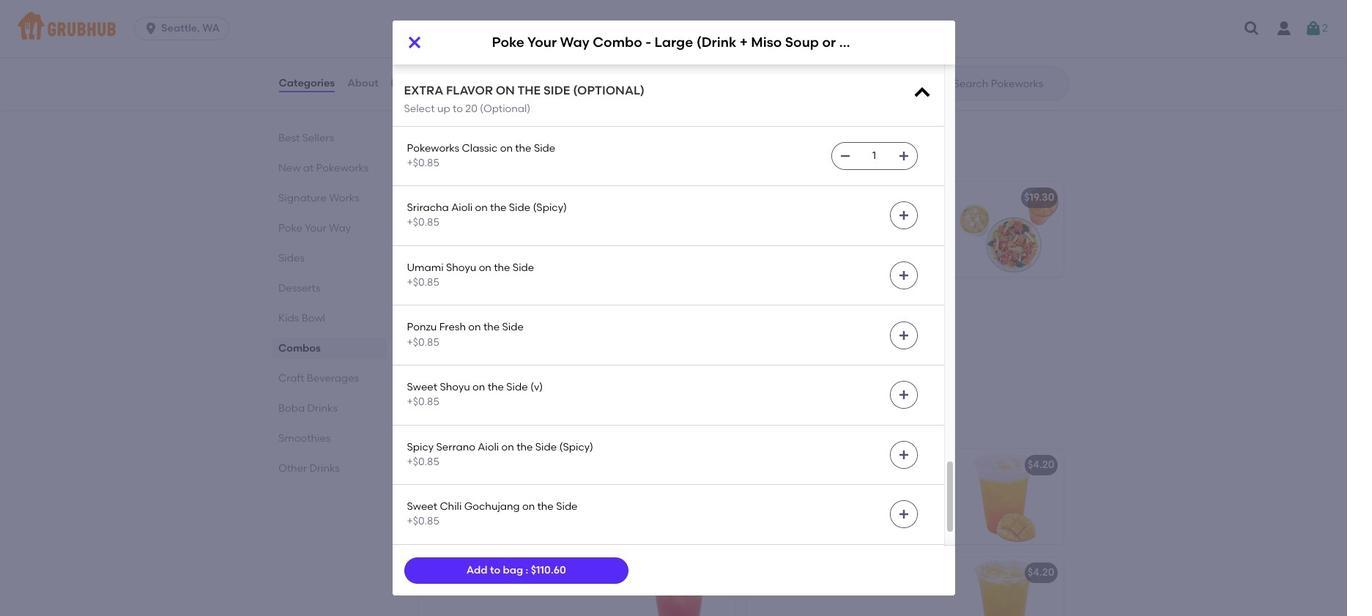 Task type: describe. For each thing, give the bounding box(es) containing it.
(optional)
[[573, 83, 645, 97]]

smart water
[[410, 26, 473, 39]]

with inside chicken or tofu with white rice, sweet corn, mandarin orange, edamame, surimi salad, wonton crisps, and pokeworks classic
[[506, 52, 527, 65]]

$7.80 +
[[698, 32, 729, 44]]

2 button
[[1305, 15, 1329, 42]]

tofu
[[484, 52, 503, 65]]

on for pokeworks
[[500, 142, 513, 154]]

1 horizontal spatial craft
[[416, 415, 457, 433]]

at
[[303, 162, 314, 174]]

serrano
[[436, 441, 476, 453]]

bag
[[503, 564, 524, 577]]

smoothies
[[278, 432, 330, 445]]

the for sweet shoyu on the side (v) +$0.85
[[488, 381, 504, 394]]

1 horizontal spatial beverages
[[461, 415, 542, 433]]

of inside three proteins with your choice of mix ins, toppings, and flavor.
[[585, 320, 595, 332]]

ponzu fresh on the side +$0.85
[[407, 321, 524, 349]]

svg image inside 'seattle, wa' button
[[144, 21, 158, 36]]

extra flavor on the side (optional) select up to 20 (optional)
[[404, 83, 645, 115]]

0 horizontal spatial craft
[[278, 372, 304, 385]]

the for sriracha aioli on the side (spicy) +$0.85
[[490, 202, 507, 214]]

on
[[496, 83, 515, 97]]

works for signature works
[[329, 192, 359, 204]]

base,
[[768, 227, 795, 240]]

the for ponzu fresh on the side +$0.85
[[484, 321, 500, 334]]

sweet shoyu on the side (v) +$0.85
[[407, 381, 543, 408]]

select
[[404, 103, 435, 115]]

poke your way combo - large (drink + miso soup or kettle chips) image
[[626, 290, 736, 385]]

three
[[428, 320, 456, 332]]

flavor. inside three proteins with your choice of mix ins, toppings, and flavor.
[[538, 335, 568, 347]]

white
[[529, 52, 556, 65]]

pokeworks classic on the side +$0.85
[[407, 142, 556, 169]]

sides
[[278, 252, 305, 265]]

2 vertical spatial combo
[[504, 299, 542, 312]]

signature works
[[278, 192, 359, 204]]

2 vertical spatial chips)
[[723, 299, 755, 312]]

with inside three proteins with your choice of mix ins, toppings, and flavor.
[[502, 320, 522, 332]]

signature for signature works combo (drink + miso soup or kettle chips)
[[428, 192, 477, 204]]

the inside sweet chili gochujang on the side +$0.85
[[538, 501, 554, 513]]

kids
[[278, 312, 299, 325]]

seattle, wa
[[161, 22, 220, 34]]

2 vertical spatial (drink
[[583, 299, 613, 312]]

1 vertical spatial -
[[544, 299, 548, 312]]

lilikoi
[[428, 459, 456, 471]]

1 horizontal spatial craft beverages
[[416, 415, 542, 433]]

crisps,
[[428, 97, 459, 110]]

(v)
[[531, 381, 543, 394]]

combo inside button
[[513, 192, 550, 204]]

1 vertical spatial poke your way combo - large (drink + miso soup or kettle chips)
[[428, 299, 755, 312]]

$4.20 for strawberry lemonade
[[1028, 567, 1055, 579]]

1 vertical spatial way
[[329, 222, 351, 235]]

side inside sweet chili gochujang on the side +$0.85
[[556, 501, 578, 513]]

0 vertical spatial chips)
[[882, 34, 925, 51]]

+$0.85 inside spicy serrano aioli on the side (spicy) +$0.85
[[407, 456, 440, 468]]

corn,
[[459, 67, 485, 80]]

categories
[[279, 77, 335, 89]]

smart
[[410, 26, 440, 39]]

0 vertical spatial miso
[[752, 34, 782, 51]]

soup inside button
[[620, 192, 645, 204]]

(optional)
[[480, 103, 531, 115]]

toppings, inside three proteins with your choice of mix ins, toppings, and flavor.
[[466, 335, 513, 347]]

1 horizontal spatial way
[[479, 299, 502, 312]]

1 horizontal spatial -
[[646, 34, 652, 51]]

$7.80
[[698, 32, 723, 44]]

signature works combo (drink + miso soup or kettle chips) button
[[419, 182, 736, 277]]

0 horizontal spatial beverages
[[307, 372, 359, 385]]

sweet for sweet shoyu on the side (v) +$0.85
[[407, 381, 438, 394]]

on for sriracha
[[475, 202, 488, 214]]

new at pokeworks
[[278, 162, 369, 174]]

reviews button
[[390, 57, 433, 110]]

your inside mix up to 2 proteins with your choice of base, mix-ins, toppings, and flavor.
[[878, 212, 899, 225]]

kids bowl
[[278, 312, 325, 325]]

drinks for boba drinks
[[307, 402, 337, 415]]

on for ponzu
[[469, 321, 481, 334]]

sweet
[[428, 67, 457, 80]]

(spicy) inside sriracha aioli on the side (spicy) +$0.85
[[533, 202, 567, 214]]

:
[[526, 564, 529, 577]]

2 vertical spatial pokeworks
[[316, 162, 369, 174]]

mix up to 2 proteins with your choice of base, mix-ins, toppings, and flavor.
[[756, 212, 935, 254]]

works for signature works combo (drink + miso soup or kettle chips)
[[479, 192, 510, 204]]

with inside mix up to 2 proteins with your choice of base, mix-ins, toppings, and flavor.
[[854, 212, 875, 225]]

best
[[278, 132, 300, 144]]

+$0.85 inside sweet chili gochujang on the side +$0.85
[[407, 516, 440, 528]]

classic inside pokeworks classic on the side +$0.85
[[462, 142, 498, 154]]

shoyu for umami
[[446, 262, 477, 274]]

2 horizontal spatial kettle
[[840, 34, 879, 51]]

signature for signature works
[[278, 192, 326, 204]]

2 inside mix up to 2 proteins with your choice of base, mix-ins, toppings, and flavor.
[[803, 212, 809, 225]]

$4.20 button for lilikoi lemonade
[[747, 449, 1064, 545]]

sweet chili gochujang on the side +$0.85
[[407, 501, 578, 528]]

wonton
[[550, 82, 587, 95]]

wa
[[202, 22, 220, 34]]

1 horizontal spatial poke
[[428, 299, 452, 312]]

kids bowl image
[[626, 22, 736, 117]]

the
[[518, 83, 541, 97]]

$4.20 button for strawberry lemonade
[[747, 557, 1064, 616]]

poke your way
[[278, 222, 351, 235]]

1 horizontal spatial your
[[455, 299, 477, 312]]

umami shoyu on the side +$0.85
[[407, 262, 534, 289]]

bowl
[[301, 312, 325, 325]]

0 vertical spatial (drink
[[697, 34, 737, 51]]

+$0.85 inside sweet shoyu on the side (v) +$0.85
[[407, 396, 440, 408]]

proteins inside mix up to 2 proteins with your choice of base, mix-ins, toppings, and flavor.
[[811, 212, 852, 225]]

other
[[278, 462, 307, 475]]

1 vertical spatial combos
[[278, 342, 321, 355]]

side
[[544, 83, 570, 97]]

orange,
[[538, 67, 577, 80]]

+$0.85 inside sriracha aioli on the side (spicy) +$0.85
[[407, 217, 440, 229]]

lilikoi lemonade
[[428, 459, 513, 471]]

0 vertical spatial combo
[[593, 34, 643, 51]]

lilikoi lemonade button
[[419, 449, 736, 545]]

about
[[348, 77, 379, 89]]

add
[[467, 564, 488, 577]]

2 vertical spatial miso
[[624, 299, 647, 312]]

sriracha
[[407, 202, 449, 214]]

extra
[[404, 83, 444, 97]]

0 horizontal spatial your
[[304, 222, 326, 235]]

search icon image
[[930, 75, 948, 92]]

new
[[278, 162, 300, 174]]

rice,
[[559, 52, 580, 65]]

1 vertical spatial large
[[551, 299, 580, 312]]

to inside mix up to 2 proteins with your choice of base, mix-ins, toppings, and flavor.
[[791, 212, 801, 225]]

fresh
[[440, 321, 466, 334]]

seattle,
[[161, 22, 200, 34]]

proteins inside three proteins with your choice of mix ins, toppings, and flavor.
[[459, 320, 499, 332]]

add to bag : $110.60
[[467, 564, 566, 577]]

chicken or tofu with white rice, sweet corn, mandarin orange, edamame, surimi salad, wonton crisps, and pokeworks classic
[[428, 52, 587, 110]]

up inside mix up to 2 proteins with your choice of base, mix-ins, toppings, and flavor.
[[775, 212, 788, 225]]

best sellers
[[278, 132, 334, 144]]

strawberry lemonade image
[[626, 557, 736, 616]]

side for ponzu fresh on the side
[[502, 321, 524, 334]]

classic inside chicken or tofu with white rice, sweet corn, mandarin orange, edamame, surimi salad, wonton crisps, and pokeworks classic
[[539, 97, 575, 110]]

signature works combo (drink + miso soup or kettle chips) image
[[626, 182, 736, 277]]

flavor
[[446, 83, 493, 97]]

or inside chicken or tofu with white rice, sweet corn, mandarin orange, edamame, surimi salad, wonton crisps, and pokeworks classic
[[471, 52, 481, 65]]

edamame,
[[428, 82, 483, 95]]

2 horizontal spatial your
[[528, 34, 557, 51]]

and inside mix up to 2 proteins with your choice of base, mix-ins, toppings, and flavor.
[[888, 227, 907, 240]]

2 inside button
[[1323, 22, 1329, 34]]

side for pokeworks classic on the side
[[534, 142, 556, 154]]



Task type: vqa. For each thing, say whether or not it's contained in the screenshot.
Sides
yes



Task type: locate. For each thing, give the bounding box(es) containing it.
side inside sriracha aioli on the side (spicy) +$0.85
[[509, 202, 531, 214]]

the
[[515, 142, 532, 154], [490, 202, 507, 214], [494, 262, 511, 274], [484, 321, 500, 334], [488, 381, 504, 394], [517, 441, 533, 453], [538, 501, 554, 513]]

poke up three
[[428, 299, 452, 312]]

2 horizontal spatial soup
[[786, 34, 820, 51]]

lilikoi green tea image
[[954, 557, 1064, 616]]

sellers
[[302, 132, 334, 144]]

the down pokeworks classic on the side +$0.85
[[490, 202, 507, 214]]

desserts
[[278, 282, 320, 295]]

and inside three proteins with your choice of mix ins, toppings, and flavor.
[[515, 335, 535, 347]]

side down (v)
[[536, 441, 557, 453]]

your up the white
[[528, 34, 557, 51]]

side for sweet shoyu on the side (v)
[[507, 381, 528, 394]]

2 vertical spatial poke
[[428, 299, 452, 312]]

2 sweet from the top
[[407, 501, 438, 513]]

on for umami
[[479, 262, 492, 274]]

side inside sweet shoyu on the side (v) +$0.85
[[507, 381, 528, 394]]

1 vertical spatial and
[[888, 227, 907, 240]]

up down edamame,
[[438, 103, 451, 115]]

1 vertical spatial craft beverages
[[416, 415, 542, 433]]

side for umami shoyu on the side
[[513, 262, 534, 274]]

0 horizontal spatial 2
[[803, 212, 809, 225]]

1 vertical spatial poke
[[278, 222, 302, 235]]

svg image
[[1305, 20, 1323, 37], [406, 34, 423, 51], [912, 83, 933, 103], [840, 150, 851, 162], [898, 270, 910, 282], [898, 330, 910, 341], [898, 389, 910, 401], [898, 449, 910, 461], [898, 509, 910, 521]]

1 horizontal spatial aioli
[[478, 441, 499, 453]]

1 horizontal spatial toppings,
[[838, 227, 885, 240]]

+$0.85 inside ponzu fresh on the side +$0.85
[[407, 336, 440, 349]]

2 horizontal spatial poke
[[492, 34, 525, 51]]

1 horizontal spatial choice
[[902, 212, 935, 225]]

signature down at
[[278, 192, 326, 204]]

7 +$0.85 from the top
[[407, 516, 440, 528]]

the down (v)
[[517, 441, 533, 453]]

0 vertical spatial toppings,
[[838, 227, 885, 240]]

choice inside three proteins with your choice of mix ins, toppings, and flavor.
[[549, 320, 582, 332]]

other drinks
[[278, 462, 340, 475]]

proteins
[[811, 212, 852, 225], [459, 320, 499, 332]]

0 horizontal spatial -
[[544, 299, 548, 312]]

$4.20 for lilikoi lemonade
[[1028, 459, 1055, 471]]

on right fresh
[[469, 321, 481, 334]]

craft beverages up boba drinks
[[278, 372, 359, 385]]

0 vertical spatial up
[[438, 103, 451, 115]]

1 horizontal spatial soup
[[650, 299, 675, 312]]

1 horizontal spatial to
[[490, 564, 501, 577]]

4 +$0.85 from the top
[[407, 336, 440, 349]]

beverages up spicy serrano aioli on the side (spicy) +$0.85
[[461, 415, 542, 433]]

the inside pokeworks classic on the side +$0.85
[[515, 142, 532, 154]]

way up rice,
[[560, 34, 590, 51]]

0 vertical spatial poke
[[492, 34, 525, 51]]

the inside umami shoyu on the side +$0.85
[[494, 262, 511, 274]]

1 horizontal spatial combos
[[416, 148, 480, 166]]

1 horizontal spatial your
[[878, 212, 899, 225]]

0 vertical spatial choice
[[902, 212, 935, 225]]

on inside pokeworks classic on the side +$0.85
[[500, 142, 513, 154]]

+
[[723, 32, 729, 44], [740, 34, 748, 51], [585, 192, 591, 204], [615, 299, 622, 312]]

pokeworks right at
[[316, 162, 369, 174]]

1 vertical spatial combo
[[513, 192, 550, 204]]

0 horizontal spatial your
[[525, 320, 546, 332]]

2 vertical spatial soup
[[650, 299, 675, 312]]

1 vertical spatial your
[[304, 222, 326, 235]]

on down (optional)
[[500, 142, 513, 154]]

lilikoi lemonade image
[[626, 449, 736, 545]]

2 vertical spatial with
[[502, 320, 522, 332]]

craft
[[278, 372, 304, 385], [416, 415, 457, 433]]

to inside extra flavor on the side (optional) select up to 20 (optional)
[[453, 103, 463, 115]]

or
[[823, 34, 836, 51], [471, 52, 481, 65], [648, 192, 658, 204], [678, 299, 688, 312]]

pokeworks inside chicken or tofu with white rice, sweet corn, mandarin orange, edamame, surimi salad, wonton crisps, and pokeworks classic
[[484, 97, 536, 110]]

poke your way combo - regular (drink + miso soup or kettle chips) image
[[954, 182, 1064, 277]]

0 vertical spatial kettle
[[840, 34, 879, 51]]

1 horizontal spatial large
[[655, 34, 694, 51]]

1 horizontal spatial works
[[479, 192, 510, 204]]

1 sweet from the top
[[407, 381, 438, 394]]

side for sriracha aioli on the side (spicy)
[[509, 202, 531, 214]]

1 +$0.85 from the top
[[407, 157, 440, 169]]

0 vertical spatial large
[[655, 34, 694, 51]]

sweet down mix
[[407, 381, 438, 394]]

1 vertical spatial choice
[[549, 320, 582, 332]]

1 vertical spatial with
[[854, 212, 875, 225]]

toppings, inside mix up to 2 proteins with your choice of base, mix-ins, toppings, and flavor.
[[838, 227, 885, 240]]

shoyu inside sweet shoyu on the side (v) +$0.85
[[440, 381, 470, 394]]

the down (optional)
[[515, 142, 532, 154]]

flavor. down base, at the top right of the page
[[756, 242, 786, 254]]

$19.30
[[1025, 192, 1055, 204]]

0 horizontal spatial proteins
[[459, 320, 499, 332]]

way up three proteins with your choice of mix ins, toppings, and flavor. on the bottom
[[479, 299, 502, 312]]

2 horizontal spatial to
[[791, 212, 801, 225]]

salad,
[[517, 82, 547, 95]]

2 horizontal spatial and
[[888, 227, 907, 240]]

your down input item quantity number field
[[878, 212, 899, 225]]

about button
[[347, 57, 379, 110]]

mix
[[428, 335, 445, 347]]

1 vertical spatial drinks
[[309, 462, 340, 475]]

ins, inside mix up to 2 proteins with your choice of base, mix-ins, toppings, and flavor.
[[820, 227, 836, 240]]

flavor. up (v)
[[538, 335, 568, 347]]

0 horizontal spatial pokeworks
[[316, 162, 369, 174]]

1 vertical spatial aioli
[[478, 441, 499, 453]]

1 horizontal spatial miso
[[624, 299, 647, 312]]

strawberry lemonade button
[[419, 557, 736, 616]]

svg image
[[1244, 20, 1261, 37], [144, 21, 158, 36], [488, 27, 500, 39], [898, 150, 910, 162], [898, 210, 910, 222]]

mix-
[[798, 227, 820, 240]]

your inside three proteins with your choice of mix ins, toppings, and flavor.
[[525, 320, 546, 332]]

and
[[462, 97, 481, 110], [888, 227, 907, 240], [515, 335, 535, 347]]

(spicy) inside spicy serrano aioli on the side (spicy) +$0.85
[[560, 441, 594, 453]]

$22.65
[[695, 299, 727, 312]]

0 vertical spatial craft beverages
[[278, 372, 359, 385]]

Search Pokeworks search field
[[952, 77, 1065, 91]]

mandarin
[[487, 67, 536, 80]]

on
[[500, 142, 513, 154], [475, 202, 488, 214], [479, 262, 492, 274], [469, 321, 481, 334], [473, 381, 485, 394], [502, 441, 514, 453], [523, 501, 535, 513]]

(drink inside button
[[553, 192, 583, 204]]

kettle
[[840, 34, 879, 51], [661, 192, 690, 204], [691, 299, 720, 312]]

side down extra flavor on the side (optional) select up to 20 (optional)
[[534, 142, 556, 154]]

2 +$0.85 from the top
[[407, 217, 440, 229]]

the inside sriracha aioli on the side (spicy) +$0.85
[[490, 202, 507, 214]]

side down sriracha aioli on the side (spicy) +$0.85
[[513, 262, 534, 274]]

0 vertical spatial pokeworks
[[484, 97, 536, 110]]

3 +$0.85 from the top
[[407, 276, 440, 289]]

poke up sides
[[278, 222, 302, 235]]

$110.60
[[531, 564, 566, 577]]

kettle inside button
[[661, 192, 690, 204]]

craft beverages down sweet shoyu on the side (v) +$0.85
[[416, 415, 542, 433]]

+$0.85 up sriracha
[[407, 157, 440, 169]]

- up three proteins with your choice of mix ins, toppings, and flavor. on the bottom
[[544, 299, 548, 312]]

lemonade for lilikoi lemonade
[[459, 459, 513, 471]]

+$0.85 up the spicy
[[407, 396, 440, 408]]

(spicy)
[[533, 202, 567, 214], [560, 441, 594, 453]]

combos
[[416, 148, 480, 166], [278, 342, 321, 355]]

+ inside button
[[585, 192, 591, 204]]

2 vertical spatial and
[[515, 335, 535, 347]]

5 +$0.85 from the top
[[407, 396, 440, 408]]

main navigation navigation
[[0, 0, 1348, 57]]

side inside spicy serrano aioli on the side (spicy) +$0.85
[[536, 441, 557, 453]]

mix
[[756, 212, 773, 225]]

+$0.85 down lilikoi
[[407, 516, 440, 528]]

0 horizontal spatial classic
[[462, 142, 498, 154]]

water
[[443, 26, 473, 39]]

aioli right sriracha
[[452, 202, 473, 214]]

on inside spicy serrano aioli on the side (spicy) +$0.85
[[502, 441, 514, 453]]

seattle, wa button
[[134, 17, 235, 40]]

spicy serrano aioli on the side (spicy) +$0.85
[[407, 441, 594, 468]]

1 vertical spatial toppings,
[[466, 335, 513, 347]]

1 horizontal spatial signature
[[428, 192, 477, 204]]

chicken
[[428, 52, 468, 65]]

6 +$0.85 from the top
[[407, 456, 440, 468]]

1 $4.20 button from the top
[[747, 449, 1064, 545]]

2 horizontal spatial pokeworks
[[484, 97, 536, 110]]

side inside pokeworks classic on the side +$0.85
[[534, 142, 556, 154]]

and inside chicken or tofu with white rice, sweet corn, mandarin orange, edamame, surimi salad, wonton crisps, and pokeworks classic
[[462, 97, 481, 110]]

0 horizontal spatial of
[[585, 320, 595, 332]]

0 horizontal spatial to
[[453, 103, 463, 115]]

poke up tofu
[[492, 34, 525, 51]]

proteins right three
[[459, 320, 499, 332]]

side up $110.60
[[556, 501, 578, 513]]

2 $4.20 from the top
[[1028, 567, 1055, 579]]

shoyu down mix
[[440, 381, 470, 394]]

+$0.85 down ponzu
[[407, 336, 440, 349]]

the inside sweet shoyu on the side (v) +$0.85
[[488, 381, 504, 394]]

2 vertical spatial kettle
[[691, 299, 720, 312]]

1 horizontal spatial of
[[756, 227, 766, 240]]

the left (v)
[[488, 381, 504, 394]]

craft up boba
[[278, 372, 304, 385]]

with up the mandarin at the left top of page
[[506, 52, 527, 65]]

combo
[[593, 34, 643, 51], [513, 192, 550, 204], [504, 299, 542, 312]]

three proteins with your choice of mix ins, toppings, and flavor.
[[428, 320, 595, 347]]

strawberry lemonade
[[428, 567, 540, 579]]

1 vertical spatial shoyu
[[440, 381, 470, 394]]

chili
[[440, 501, 462, 513]]

combo up (optional)
[[593, 34, 643, 51]]

0 horizontal spatial toppings,
[[466, 335, 513, 347]]

pokeworks inside pokeworks classic on the side +$0.85
[[407, 142, 460, 154]]

+$0.85 inside pokeworks classic on the side +$0.85
[[407, 157, 440, 169]]

up
[[438, 103, 451, 115], [775, 212, 788, 225]]

1 vertical spatial $4.20 button
[[747, 557, 1064, 616]]

(drink
[[697, 34, 737, 51], [553, 192, 583, 204], [583, 299, 613, 312]]

aioli
[[452, 202, 473, 214], [478, 441, 499, 453]]

toppings, right mix-
[[838, 227, 885, 240]]

1 vertical spatial proteins
[[459, 320, 499, 332]]

0 horizontal spatial flavor.
[[538, 335, 568, 347]]

pokeworks down surimi on the top left of page
[[484, 97, 536, 110]]

works inside button
[[479, 192, 510, 204]]

drinks
[[307, 402, 337, 415], [309, 462, 340, 475]]

way down signature works
[[329, 222, 351, 235]]

Input item quantity number field
[[859, 143, 891, 169]]

+$0.85 down sriracha
[[407, 217, 440, 229]]

signature works combo (drink + miso soup or kettle chips)
[[428, 192, 725, 204]]

1 horizontal spatial up
[[775, 212, 788, 225]]

1 vertical spatial lemonade
[[486, 567, 540, 579]]

side down pokeworks classic on the side +$0.85
[[509, 202, 531, 214]]

-
[[646, 34, 652, 51], [544, 299, 548, 312]]

your up (v)
[[525, 320, 546, 332]]

0 vertical spatial $4.20 button
[[747, 449, 1064, 545]]

to left 20
[[453, 103, 463, 115]]

choice inside mix up to 2 proteins with your choice of base, mix-ins, toppings, and flavor.
[[902, 212, 935, 225]]

miso
[[752, 34, 782, 51], [594, 192, 617, 204], [624, 299, 647, 312]]

your up fresh
[[455, 299, 477, 312]]

0 horizontal spatial up
[[438, 103, 451, 115]]

the inside ponzu fresh on the side +$0.85
[[484, 321, 500, 334]]

on for sweet
[[473, 381, 485, 394]]

surimi
[[485, 82, 515, 95]]

reviews
[[391, 77, 432, 89]]

shoyu for sweet
[[440, 381, 470, 394]]

0 horizontal spatial miso
[[594, 192, 617, 204]]

large
[[655, 34, 694, 51], [551, 299, 580, 312]]

1 vertical spatial flavor.
[[538, 335, 568, 347]]

0 horizontal spatial craft beverages
[[278, 372, 359, 385]]

works down pokeworks classic on the side +$0.85
[[479, 192, 510, 204]]

1 horizontal spatial 2
[[1323, 22, 1329, 34]]

0 vertical spatial soup
[[786, 34, 820, 51]]

on inside sriracha aioli on the side (spicy) +$0.85
[[475, 202, 488, 214]]

to left bag
[[490, 564, 501, 577]]

toppings, right mix
[[466, 335, 513, 347]]

2
[[1323, 22, 1329, 34], [803, 212, 809, 225]]

0 vertical spatial aioli
[[452, 202, 473, 214]]

0 vertical spatial your
[[878, 212, 899, 225]]

1 vertical spatial craft
[[416, 415, 457, 433]]

the for umami shoyu on the side +$0.85
[[494, 262, 511, 274]]

strawberry
[[428, 567, 483, 579]]

side inside ponzu fresh on the side +$0.85
[[502, 321, 524, 334]]

proteins up mix-
[[811, 212, 852, 225]]

+$0.85 inside umami shoyu on the side +$0.85
[[407, 276, 440, 289]]

0 horizontal spatial way
[[329, 222, 351, 235]]

shoyu
[[446, 262, 477, 274], [440, 381, 470, 394]]

side left (v)
[[507, 381, 528, 394]]

flavor.
[[756, 242, 786, 254], [538, 335, 568, 347]]

on inside ponzu fresh on the side +$0.85
[[469, 321, 481, 334]]

1 vertical spatial chips)
[[693, 192, 725, 204]]

of inside mix up to 2 proteins with your choice of base, mix-ins, toppings, and flavor.
[[756, 227, 766, 240]]

0 vertical spatial beverages
[[307, 372, 359, 385]]

1 vertical spatial classic
[[462, 142, 498, 154]]

umami
[[407, 262, 444, 274]]

craft up the spicy
[[416, 415, 457, 433]]

of
[[756, 227, 766, 240], [585, 320, 595, 332]]

the right fresh
[[484, 321, 500, 334]]

works down new at pokeworks
[[329, 192, 359, 204]]

1 horizontal spatial flavor.
[[756, 242, 786, 254]]

2 vertical spatial your
[[455, 299, 477, 312]]

toppings,
[[838, 227, 885, 240], [466, 335, 513, 347]]

ins, down fresh
[[448, 335, 464, 347]]

ins, inside three proteins with your choice of mix ins, toppings, and flavor.
[[448, 335, 464, 347]]

the down sriracha aioli on the side (spicy) +$0.85
[[494, 262, 511, 274]]

2 vertical spatial to
[[490, 564, 501, 577]]

combo down pokeworks classic on the side +$0.85
[[513, 192, 550, 204]]

0 horizontal spatial aioli
[[452, 202, 473, 214]]

0 vertical spatial and
[[462, 97, 481, 110]]

1 vertical spatial sweet
[[407, 501, 438, 513]]

up inside extra flavor on the side (optional) select up to 20 (optional)
[[438, 103, 451, 115]]

- left $7.80
[[646, 34, 652, 51]]

flavor. inside mix up to 2 proteins with your choice of base, mix-ins, toppings, and flavor.
[[756, 242, 786, 254]]

on inside sweet shoyu on the side (v) +$0.85
[[473, 381, 485, 394]]

1 vertical spatial ins,
[[448, 335, 464, 347]]

ins, right base, at the top right of the page
[[820, 227, 836, 240]]

drinks for other drinks
[[309, 462, 340, 475]]

2 horizontal spatial miso
[[752, 34, 782, 51]]

chips)
[[882, 34, 925, 51], [693, 192, 725, 204], [723, 299, 755, 312]]

on down sriracha aioli on the side (spicy) +$0.85
[[479, 262, 492, 274]]

2 $4.20 button from the top
[[747, 557, 1064, 616]]

your down signature works
[[304, 222, 326, 235]]

the right gochujang
[[538, 501, 554, 513]]

signature inside button
[[428, 192, 477, 204]]

1 $4.20 from the top
[[1028, 459, 1055, 471]]

on down ponzu fresh on the side +$0.85
[[473, 381, 485, 394]]

miso inside signature works combo (drink + miso soup or kettle chips) button
[[594, 192, 617, 204]]

up up base, at the top right of the page
[[775, 212, 788, 225]]

large left $7.80
[[655, 34, 694, 51]]

with right fresh
[[502, 320, 522, 332]]

0 vertical spatial flavor.
[[756, 242, 786, 254]]

sweet left chili
[[407, 501, 438, 513]]

or inside button
[[648, 192, 658, 204]]

combo up three proteins with your choice of mix ins, toppings, and flavor. on the bottom
[[504, 299, 542, 312]]

sweet inside sweet chili gochujang on the side +$0.85
[[407, 501, 438, 513]]

lemonade for strawberry lemonade
[[486, 567, 540, 579]]

shoyu inside umami shoyu on the side +$0.85
[[446, 262, 477, 274]]

combos down 20
[[416, 148, 480, 166]]

beverages up boba drinks
[[307, 372, 359, 385]]

sweet
[[407, 381, 438, 394], [407, 501, 438, 513]]

1 vertical spatial miso
[[594, 192, 617, 204]]

the inside spicy serrano aioli on the side (spicy) +$0.85
[[517, 441, 533, 453]]

with down input item quantity number field
[[854, 212, 875, 225]]

0 horizontal spatial ins,
[[448, 335, 464, 347]]

on up 'lilikoi lemonade'
[[502, 441, 514, 453]]

the for pokeworks classic on the side +$0.85
[[515, 142, 532, 154]]

shoyu right "umami"
[[446, 262, 477, 274]]

aioli inside spicy serrano aioli on the side (spicy) +$0.85
[[478, 441, 499, 453]]

sriracha aioli on the side (spicy) +$0.85
[[407, 202, 567, 229]]

signature down pokeworks classic on the side +$0.85
[[428, 192, 477, 204]]

lemonade
[[459, 459, 513, 471], [486, 567, 540, 579]]

combos down kids bowl
[[278, 342, 321, 355]]

on inside umami shoyu on the side +$0.85
[[479, 262, 492, 274]]

drinks right other
[[309, 462, 340, 475]]

0 vertical spatial combos
[[416, 148, 480, 166]]

gochujang
[[464, 501, 520, 513]]

craft beverages
[[278, 372, 359, 385], [416, 415, 542, 433]]

+$0.85 down "umami"
[[407, 276, 440, 289]]

classic down 20
[[462, 142, 498, 154]]

classic down wonton
[[539, 97, 575, 110]]

pokeworks down select
[[407, 142, 460, 154]]

large up three proteins with your choice of mix ins, toppings, and flavor. on the bottom
[[551, 299, 580, 312]]

0 horizontal spatial poke
[[278, 222, 302, 235]]

0 vertical spatial with
[[506, 52, 527, 65]]

aioli up 'lilikoi lemonade'
[[478, 441, 499, 453]]

0 vertical spatial ins,
[[820, 227, 836, 240]]

sweet inside sweet shoyu on the side (v) +$0.85
[[407, 381, 438, 394]]

spicy
[[407, 441, 434, 453]]

drinks right boba
[[307, 402, 337, 415]]

2 horizontal spatial way
[[560, 34, 590, 51]]

svg image inside 2 button
[[1305, 20, 1323, 37]]

side right fresh
[[502, 321, 524, 334]]

side inside umami shoyu on the side +$0.85
[[513, 262, 534, 274]]

side
[[534, 142, 556, 154], [509, 202, 531, 214], [513, 262, 534, 274], [502, 321, 524, 334], [507, 381, 528, 394], [536, 441, 557, 453], [556, 501, 578, 513]]

on right gochujang
[[523, 501, 535, 513]]

1 horizontal spatial kettle
[[691, 299, 720, 312]]

to up mix-
[[791, 212, 801, 225]]

0 horizontal spatial large
[[551, 299, 580, 312]]

20
[[466, 103, 478, 115]]

1 vertical spatial up
[[775, 212, 788, 225]]

1 vertical spatial 2
[[803, 212, 809, 225]]

ponzu
[[407, 321, 437, 334]]

on down pokeworks classic on the side +$0.85
[[475, 202, 488, 214]]

chips) inside button
[[693, 192, 725, 204]]

boba drinks
[[278, 402, 337, 415]]

pokeworks
[[484, 97, 536, 110], [407, 142, 460, 154], [316, 162, 369, 174]]

on inside sweet chili gochujang on the side +$0.85
[[523, 501, 535, 513]]

+$0.85 down the spicy
[[407, 456, 440, 468]]

1 vertical spatial to
[[791, 212, 801, 225]]

boba
[[278, 402, 305, 415]]

with
[[506, 52, 527, 65], [854, 212, 875, 225], [502, 320, 522, 332]]

mango lemonade image
[[954, 449, 1064, 545]]

sweet for sweet chili gochujang on the side +$0.85
[[407, 501, 438, 513]]

0 vertical spatial poke your way combo - large (drink + miso soup or kettle chips)
[[492, 34, 925, 51]]

0 vertical spatial proteins
[[811, 212, 852, 225]]

categories button
[[278, 57, 336, 110]]

aioli inside sriracha aioli on the side (spicy) +$0.85
[[452, 202, 473, 214]]



